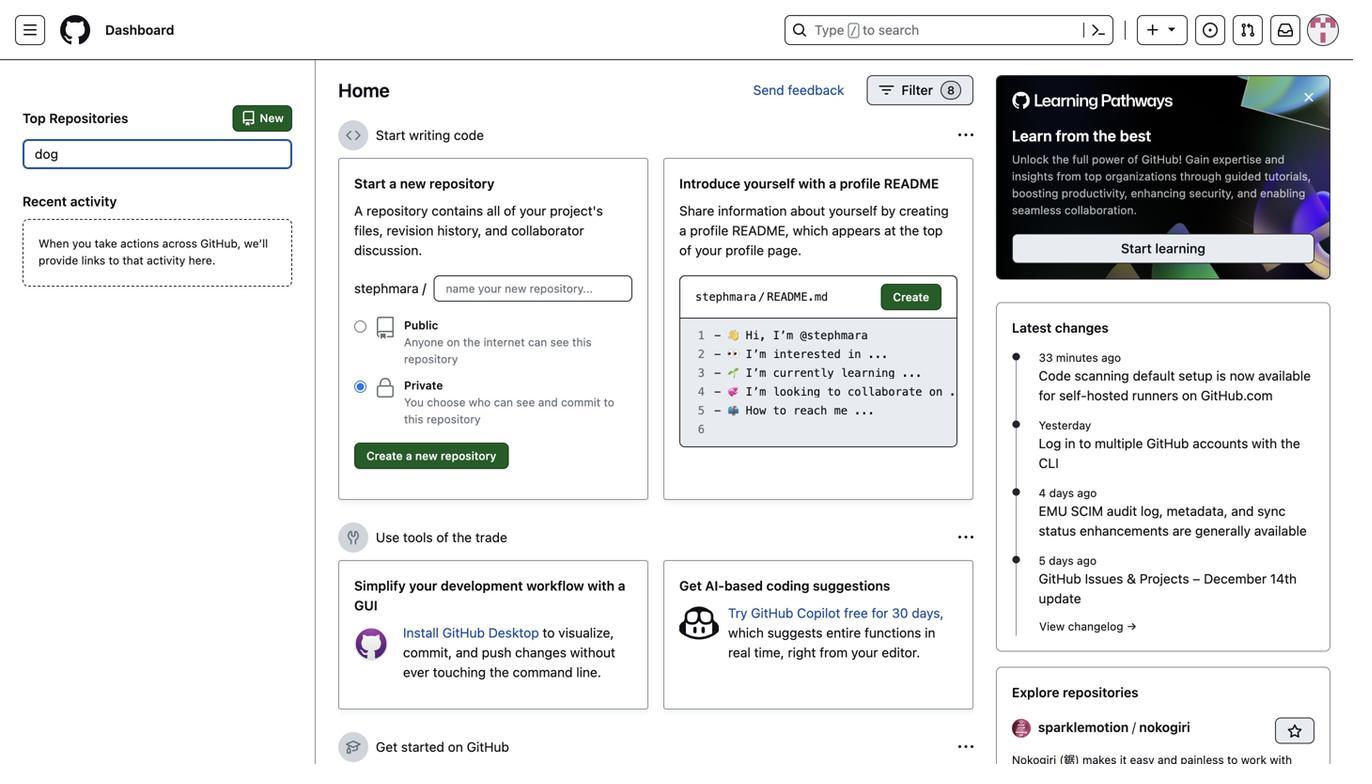 Task type: describe. For each thing, give the bounding box(es) containing it.
with inside yesterday log in to multiple github accounts with the cli
[[1252, 436, 1277, 451]]

your inside the simplify your development workflow with a gui
[[409, 578, 437, 594]]

to visualize, commit, and push changes without ever touching the command line.
[[403, 625, 616, 680]]

Top Repositories search field
[[23, 139, 292, 169]]

github inside yesterday log in to multiple github accounts with the cli
[[1147, 436, 1189, 451]]

when you take actions across github, we'll provide links to that activity here.
[[39, 237, 268, 267]]

30
[[892, 605, 908, 621]]

all
[[487, 203, 500, 219]]

writing
[[409, 127, 450, 143]]

install github desktop link
[[403, 625, 543, 641]]

currently
[[773, 367, 834, 380]]

provide
[[39, 254, 78, 267]]

repository inside private you choose who can see and commit to this repository
[[427, 413, 481, 426]]

start for start learning
[[1121, 241, 1152, 256]]

functions
[[865, 625, 921, 641]]

ever
[[403, 665, 429, 680]]

a inside share information about yourself by creating a profile readme, which appears at the top of your profile page.
[[680, 223, 687, 238]]

get for get ai-based coding suggestions
[[680, 578, 702, 594]]

github desktop image
[[354, 627, 388, 661]]

share information about yourself by creating a profile readme, which appears at the top of your profile page.
[[680, 203, 949, 258]]

take
[[95, 237, 117, 250]]

Repository name text field
[[434, 275, 633, 302]]

editor.
[[882, 645, 920, 660]]

of inside "a repository contains all of your project's files, revision history, and collaborator discussion."
[[504, 203, 516, 219]]

notifications image
[[1278, 23, 1293, 38]]

get for get started on github
[[376, 739, 398, 755]]

enhancements
[[1080, 523, 1169, 538]]

introduce yourself with a profile readme element
[[664, 158, 974, 500]]

a
[[354, 203, 363, 219]]

create a new repository button
[[354, 443, 509, 469]]

minutes
[[1056, 351, 1099, 364]]

this inside public anyone on the internet can see this repository
[[572, 336, 592, 349]]

i'm right "hi,"
[[773, 329, 794, 342]]

the inside to visualize, commit, and push changes without ever touching the command line.
[[490, 665, 509, 680]]

github!
[[1142, 153, 1183, 166]]

5 inside 1 - 👋 hi, i'm @stephmara 2 - 👀 i'm interested in ... 3 - 🌱 i'm currently learning ... 4 - 💞️ i'm looking to collaborate on ... 5 - 📫 how to reach me ... 6
[[698, 404, 705, 417]]

none radio inside create a new repository element
[[354, 381, 367, 393]]

new link
[[233, 105, 292, 132]]

i'm right 🌱
[[746, 367, 766, 380]]

4 inside the 4 days ago emu scim audit log, metadata, and sync status enhancements are generally available
[[1039, 486, 1046, 499]]

and inside to visualize, commit, and push changes without ever touching the command line.
[[456, 645, 478, 660]]

explore repositories
[[1012, 685, 1139, 700]]

cli
[[1039, 455, 1059, 471]]

the up power
[[1093, 127, 1117, 145]]

explore repositories navigation
[[996, 667, 1331, 764]]

git pull request image
[[1241, 23, 1256, 38]]

your inside share information about yourself by creating a profile readme, which appears at the top of your profile page.
[[695, 242, 722, 258]]

links
[[81, 254, 105, 267]]

dot fill image for code scanning default setup is now available for self-hosted runners on github.com
[[1009, 349, 1024, 364]]

changelog
[[1068, 620, 1124, 633]]

readme,
[[732, 223, 789, 238]]

5 inside 5 days ago github issues & projects – december 14th update
[[1039, 554, 1046, 567]]

2 - from the top
[[714, 348, 721, 361]]

type / to search
[[815, 22, 919, 38]]

accounts
[[1193, 436, 1249, 451]]

here.
[[189, 254, 216, 267]]

gain
[[1186, 153, 1210, 166]]

actions
[[120, 237, 159, 250]]

discussion.
[[354, 242, 422, 258]]

filter
[[902, 82, 933, 98]]

interested
[[773, 348, 841, 361]]

/ for stephmara / readme .md
[[759, 290, 765, 304]]

across
[[162, 237, 197, 250]]

security,
[[1189, 186, 1234, 200]]

share
[[680, 203, 715, 219]]

to inside private you choose who can see and commit to this repository
[[604, 396, 615, 409]]

@sparklemotion profile image
[[1012, 719, 1031, 738]]

5 - from the top
[[714, 404, 721, 417]]

default
[[1133, 368, 1175, 383]]

private
[[404, 379, 443, 392]]

when
[[39, 237, 69, 250]]

introduce yourself with a profile readme
[[680, 176, 939, 191]]

you
[[72, 237, 91, 250]]

repository inside public anyone on the internet can see this repository
[[404, 352, 458, 366]]

code
[[454, 127, 484, 143]]

start learning
[[1121, 241, 1206, 256]]

repository up contains
[[430, 176, 495, 191]]

and inside the 4 days ago emu scim audit log, metadata, and sync status enhancements are generally available
[[1232, 503, 1254, 519]]

of right tools
[[437, 530, 449, 545]]

0 vertical spatial from
[[1056, 127, 1090, 145]]

github right started
[[467, 739, 509, 755]]

dot fill image for emu scim audit log, metadata, and sync status enhancements are generally available
[[1009, 484, 1024, 499]]

create a new repository element
[[354, 174, 633, 477]]

can inside public anyone on the internet can see this repository
[[528, 336, 547, 349]]

scanning
[[1075, 368, 1130, 383]]

none radio inside create a new repository element
[[354, 321, 367, 333]]

private you choose who can see and commit to this repository
[[404, 379, 615, 426]]

3 why am i seeing this? image from the top
[[959, 740, 974, 755]]

i'm down "hi,"
[[746, 348, 766, 361]]

coding
[[767, 578, 810, 594]]

from inside try github copilot free for 30 days, which suggests entire functions in real time, right from your editor.
[[820, 645, 848, 660]]

dot fill image for github issues & projects – december 14th update
[[1009, 552, 1024, 567]]

and inside private you choose who can see and commit to this repository
[[538, 396, 558, 409]]

none submit inside introduce yourself with a profile readme 'element'
[[881, 284, 942, 310]]

to up me
[[827, 385, 841, 399]]

started
[[401, 739, 445, 755]]

/ for sparklemotion / nokogiri
[[1132, 719, 1136, 735]]

get ai-based coding suggestions element
[[664, 560, 974, 710]]

emu scim audit log, metadata, and sync status enhancements are generally available link
[[1039, 501, 1315, 541]]

star this repository image
[[1288, 724, 1303, 739]]

view
[[1040, 620, 1065, 633]]

on right started
[[448, 739, 463, 755]]

in inside yesterday log in to multiple github accounts with the cli
[[1065, 436, 1076, 451]]

days,
[[912, 605, 944, 621]]

log,
[[1141, 503, 1163, 519]]

create a new repository
[[367, 449, 497, 462]]

yourself inside share information about yourself by creating a profile readme, which appears at the top of your profile page.
[[829, 203, 878, 219]]

github.com
[[1201, 388, 1273, 403]]

expertise
[[1213, 153, 1262, 166]]

with inside 'element'
[[799, 176, 826, 191]]

start for start a new repository
[[354, 176, 386, 191]]

mortar board image
[[346, 740, 361, 755]]

dashboard
[[105, 22, 174, 38]]

metadata,
[[1167, 503, 1228, 519]]

4 days ago emu scim audit log, metadata, and sync status enhancements are generally available
[[1039, 486, 1307, 538]]

tools
[[403, 530, 433, 545]]

top repositories
[[23, 110, 128, 126]]

which inside share information about yourself by creating a profile readme, which appears at the top of your profile page.
[[793, 223, 829, 238]]

a repository contains all of your project's files, revision history, and collaborator discussion.
[[354, 203, 603, 258]]

about
[[791, 203, 826, 219]]

on inside 1 - 👋 hi, i'm @stephmara 2 - 👀 i'm interested in ... 3 - 🌱 i'm currently learning ... 4 - 💞️ i'm looking to collaborate on ... 5 - 📫 how to reach me ... 6
[[929, 385, 943, 399]]

send
[[753, 82, 785, 98]]

learning inside start learning link
[[1156, 241, 1206, 256]]

for inside try github copilot free for 30 days, which suggests entire functions in real time, right from your editor.
[[872, 605, 889, 621]]

top inside share information about yourself by creating a profile readme, which appears at the top of your profile page.
[[923, 223, 943, 238]]

create
[[367, 449, 403, 462]]

scim
[[1071, 503, 1104, 519]]

github inside simplify your development workflow with a gui element
[[443, 625, 485, 641]]

see inside private you choose who can see and commit to this repository
[[516, 396, 535, 409]]

0 vertical spatial readme
[[884, 176, 939, 191]]

suggestions
[[813, 578, 891, 594]]

github inside 5 days ago github issues & projects – december 14th update
[[1039, 571, 1082, 586]]

start for start writing code
[[376, 127, 406, 143]]

anyone
[[404, 336, 444, 349]]

real
[[728, 645, 751, 660]]

a up share information about yourself by creating a profile readme, which appears at the top of your profile page.
[[829, 176, 837, 191]]

close image
[[1302, 90, 1317, 105]]

self-
[[1059, 388, 1087, 403]]

push
[[482, 645, 512, 660]]

issue opened image
[[1203, 23, 1218, 38]]

to left 'search'
[[863, 22, 875, 38]]

sparklemotion / nokogiri
[[1038, 719, 1191, 735]]

the left full on the right top of page
[[1052, 153, 1069, 166]]

Find a repository… text field
[[23, 139, 292, 169]]

learn from the best unlock the full power of github! gain expertise and insights from top organizations through guided tutorials, boosting productivity, enhancing security, and enabling seamless collaboration.
[[1012, 127, 1312, 217]]

the inside public anyone on the internet can see this repository
[[463, 336, 480, 349]]

and down the guided on the top of the page
[[1238, 186, 1257, 200]]

stephmara / readme .md
[[696, 290, 828, 304]]

public anyone on the internet can see this repository
[[404, 319, 592, 366]]

the left trade
[[452, 530, 472, 545]]

1 - 👋 hi, i'm @stephmara 2 - 👀 i'm interested in ... 3 - 🌱 i'm currently learning ... 4 - 💞️ i'm looking to collaborate on ... 5 - 📫 how to reach me ... 6
[[698, 329, 970, 436]]

new for start
[[400, 176, 426, 191]]

through
[[1180, 170, 1222, 183]]

tools image
[[346, 530, 361, 545]]

recent activity
[[23, 194, 117, 209]]

github issues & projects – december 14th update link
[[1039, 569, 1315, 609]]

1 vertical spatial profile
[[690, 223, 729, 238]]

github,
[[200, 237, 241, 250]]

available inside the 4 days ago emu scim audit log, metadata, and sync status enhancements are generally available
[[1255, 523, 1307, 538]]

which inside try github copilot free for 30 days, which suggests entire functions in real time, right from your editor.
[[728, 625, 764, 641]]

workflow
[[527, 578, 584, 594]]

start a new repository
[[354, 176, 495, 191]]

this inside private you choose who can see and commit to this repository
[[404, 413, 424, 426]]



Task type: locate. For each thing, give the bounding box(es) containing it.
the inside share information about yourself by creating a profile readme, which appears at the top of your profile page.
[[900, 223, 919, 238]]

1 vertical spatial start
[[354, 176, 386, 191]]

stephmara down the discussion.
[[354, 281, 419, 296]]

1 horizontal spatial changes
[[1055, 320, 1109, 335]]

2 vertical spatial dot fill image
[[1009, 552, 1024, 567]]

2 vertical spatial ago
[[1077, 554, 1097, 567]]

4 - from the top
[[714, 385, 721, 399]]

start up a on the top left of page
[[354, 176, 386, 191]]

1 vertical spatial dot fill image
[[1009, 484, 1024, 499]]

project's
[[550, 203, 603, 219]]

to right how
[[773, 404, 787, 417]]

a right 'workflow'
[[618, 578, 626, 594]]

on right anyone
[[447, 336, 460, 349]]

1 horizontal spatial top
[[1085, 170, 1102, 183]]

for
[[1039, 388, 1056, 403], [872, 605, 889, 621]]

/ inside type / to search
[[850, 24, 857, 38]]

on inside public anyone on the internet can see this repository
[[447, 336, 460, 349]]

free
[[844, 605, 868, 621]]

2 days from the top
[[1049, 554, 1074, 567]]

simplify your development workflow with a gui
[[354, 578, 626, 613]]

new
[[260, 111, 284, 125]]

available inside 33 minutes ago code scanning default setup is now available for self-hosted runners on github.com
[[1259, 368, 1311, 383]]

1 - from the top
[[714, 329, 721, 342]]

of up organizations
[[1128, 153, 1139, 166]]

at
[[885, 223, 896, 238]]

github logo image
[[1012, 91, 1175, 109]]

get ai-based coding suggestions
[[680, 578, 891, 594]]

None submit
[[881, 284, 942, 310]]

1 vertical spatial see
[[516, 396, 535, 409]]

2 horizontal spatial in
[[1065, 436, 1076, 451]]

which up 'real'
[[728, 625, 764, 641]]

of inside learn from the best unlock the full power of github! gain expertise and insights from top organizations through guided tutorials, boosting productivity, enhancing security, and enabling seamless collaboration.
[[1128, 153, 1139, 166]]

0 vertical spatial available
[[1259, 368, 1311, 383]]

your
[[520, 203, 546, 219], [695, 242, 722, 258], [409, 578, 437, 594], [852, 645, 878, 660]]

try github copilot free for 30 days, link
[[728, 605, 944, 621]]

see right who
[[516, 396, 535, 409]]

0 horizontal spatial readme
[[767, 290, 808, 304]]

1 horizontal spatial stephmara
[[696, 290, 757, 304]]

0 vertical spatial can
[[528, 336, 547, 349]]

1 vertical spatial new
[[415, 449, 438, 462]]

in inside 1 - 👋 hi, i'm @stephmara 2 - 👀 i'm interested in ... 3 - 🌱 i'm currently learning ... 4 - 💞️ i'm looking to collaborate on ... 5 - 📫 how to reach me ... 6
[[848, 348, 861, 361]]

the right accounts
[[1281, 436, 1301, 451]]

introduce
[[680, 176, 741, 191]]

to right desktop
[[543, 625, 555, 641]]

0 vertical spatial new
[[400, 176, 426, 191]]

in down yesterday
[[1065, 436, 1076, 451]]

me
[[834, 404, 848, 417]]

are
[[1173, 523, 1192, 538]]

to inside to visualize, commit, and push changes without ever touching the command line.
[[543, 625, 555, 641]]

1 horizontal spatial learning
[[1156, 241, 1206, 256]]

you
[[404, 396, 424, 409]]

i'm up how
[[746, 385, 766, 399]]

ago for scim
[[1077, 486, 1097, 499]]

on
[[447, 336, 460, 349], [929, 385, 943, 399], [1182, 388, 1198, 403], [448, 739, 463, 755]]

install
[[403, 625, 439, 641]]

1 horizontal spatial in
[[925, 625, 936, 641]]

.md
[[808, 290, 828, 304]]

start down collaboration. at the top right of page
[[1121, 241, 1152, 256]]

available right now at right
[[1259, 368, 1311, 383]]

1 vertical spatial in
[[1065, 436, 1076, 451]]

0 horizontal spatial which
[[728, 625, 764, 641]]

2 why am i seeing this? image from the top
[[959, 530, 974, 545]]

days for github
[[1049, 554, 1074, 567]]

without
[[570, 645, 616, 660]]

in for 30
[[925, 625, 936, 641]]

nokogiri
[[1140, 719, 1191, 735]]

top inside learn from the best unlock the full power of github! gain expertise and insights from top organizations through guided tutorials, boosting productivity, enhancing security, and enabling seamless collaboration.
[[1085, 170, 1102, 183]]

0 vertical spatial get
[[680, 578, 702, 594]]

recent
[[23, 194, 67, 209]]

start learning link
[[1012, 233, 1315, 264]]

commit
[[561, 396, 601, 409]]

2 vertical spatial why am i seeing this? image
[[959, 740, 974, 755]]

0 horizontal spatial stephmara
[[354, 281, 419, 296]]

1 horizontal spatial with
[[799, 176, 826, 191]]

0 vertical spatial profile
[[840, 176, 881, 191]]

0 vertical spatial why am i seeing this? image
[[959, 128, 974, 143]]

0 horizontal spatial top
[[923, 223, 943, 238]]

stephmara for stephmara / readme .md
[[696, 290, 757, 304]]

repository down who
[[441, 449, 497, 462]]

your inside try github copilot free for 30 days, which suggests entire functions in real time, right from your editor.
[[852, 645, 878, 660]]

days up emu
[[1050, 486, 1074, 499]]

your inside "a repository contains all of your project's files, revision history, and collaborator discussion."
[[520, 203, 546, 219]]

the inside yesterday log in to multiple github accounts with the cli
[[1281, 436, 1301, 451]]

this down you
[[404, 413, 424, 426]]

repositories
[[1063, 685, 1139, 700]]

changes inside to visualize, commit, and push changes without ever touching the command line.
[[515, 645, 567, 660]]

view changelog → link
[[1040, 620, 1137, 633]]

0 vertical spatial start
[[376, 127, 406, 143]]

ago up scim
[[1077, 486, 1097, 499]]

we'll
[[244, 237, 268, 250]]

days inside the 4 days ago emu scim audit log, metadata, and sync status enhancements are generally available
[[1050, 486, 1074, 499]]

full
[[1073, 153, 1089, 166]]

top
[[23, 110, 46, 126]]

ago for scanning
[[1102, 351, 1121, 364]]

2 dot fill image from the top
[[1009, 484, 1024, 499]]

0 horizontal spatial get
[[376, 739, 398, 755]]

💞️
[[728, 385, 739, 399]]

get left ai-
[[680, 578, 702, 594]]

of inside share information about yourself by creating a profile readme, which appears at the top of your profile page.
[[680, 242, 692, 258]]

/ for stephmara /
[[422, 281, 426, 296]]

code image
[[346, 128, 361, 143]]

your up collaborator
[[520, 203, 546, 219]]

unlock
[[1012, 153, 1049, 166]]

None radio
[[354, 321, 367, 333]]

for inside 33 minutes ago code scanning default setup is now available for self-hosted runners on github.com
[[1039, 388, 1056, 403]]

/ up the public
[[422, 281, 426, 296]]

with right accounts
[[1252, 436, 1277, 451]]

commit,
[[403, 645, 452, 660]]

-
[[714, 329, 721, 342], [714, 348, 721, 361], [714, 367, 721, 380], [714, 385, 721, 399], [714, 404, 721, 417]]

0 horizontal spatial 4
[[698, 385, 705, 399]]

5 days ago github issues & projects – december 14th update
[[1039, 554, 1297, 606]]

- left '👋'
[[714, 329, 721, 342]]

0 vertical spatial dot fill image
[[1009, 349, 1024, 364]]

why am i seeing this? image for introduce yourself with a profile readme
[[959, 128, 974, 143]]

profile down readme,
[[726, 242, 764, 258]]

repository inside 'button'
[[441, 449, 497, 462]]

ago inside the 4 days ago emu scim audit log, metadata, and sync status enhancements are generally available
[[1077, 486, 1097, 499]]

in for @stephmara
[[848, 348, 861, 361]]

triangle down image
[[1165, 21, 1180, 36]]

why am i seeing this? image
[[959, 128, 974, 143], [959, 530, 974, 545], [959, 740, 974, 755]]

update
[[1039, 591, 1081, 606]]

- left 📫
[[714, 404, 721, 417]]

14th
[[1271, 571, 1297, 586]]

0 horizontal spatial see
[[516, 396, 535, 409]]

a inside the simplify your development workflow with a gui
[[618, 578, 626, 594]]

top up productivity,
[[1085, 170, 1102, 183]]

0 vertical spatial ago
[[1102, 351, 1121, 364]]

🌱
[[728, 367, 739, 380]]

new right create
[[415, 449, 438, 462]]

activity inside when you take actions across github, we'll provide links to that activity here.
[[147, 254, 185, 267]]

1 vertical spatial yourself
[[829, 203, 878, 219]]

→
[[1127, 620, 1137, 633]]

/ inside introduce yourself with a profile readme 'element'
[[759, 290, 765, 304]]

0 vertical spatial see
[[550, 336, 569, 349]]

december
[[1204, 571, 1267, 586]]

1 vertical spatial can
[[494, 396, 513, 409]]

4 up emu
[[1039, 486, 1046, 499]]

the down push
[[490, 665, 509, 680]]

to inside yesterday log in to multiple github accounts with the cli
[[1079, 436, 1092, 451]]

repository down anyone
[[404, 352, 458, 366]]

repository inside "a repository contains all of your project's files, revision history, and collaborator discussion."
[[367, 203, 428, 219]]

–
[[1193, 571, 1201, 586]]

1 vertical spatial for
[[872, 605, 889, 621]]

looking
[[773, 385, 821, 399]]

5 down status
[[1039, 554, 1046, 567]]

learning down enhancing in the top of the page
[[1156, 241, 1206, 256]]

1 horizontal spatial which
[[793, 223, 829, 238]]

learning up 'collaborate'
[[841, 367, 895, 380]]

and up tutorials, in the top right of the page
[[1265, 153, 1285, 166]]

send feedback link
[[753, 80, 844, 100]]

1 vertical spatial why am i seeing this? image
[[959, 530, 974, 545]]

0 vertical spatial for
[[1039, 388, 1056, 403]]

stephmara inside create a new repository element
[[354, 281, 419, 296]]

github inside try github copilot free for 30 days, which suggests entire functions in real time, right from your editor.
[[751, 605, 794, 621]]

based
[[725, 578, 763, 594]]

of
[[1128, 153, 1139, 166], [504, 203, 516, 219], [680, 242, 692, 258], [437, 530, 449, 545]]

0 horizontal spatial in
[[848, 348, 861, 361]]

new
[[400, 176, 426, 191], [415, 449, 438, 462]]

get
[[680, 578, 702, 594], [376, 739, 398, 755]]

stephmara /
[[354, 281, 426, 296]]

5 up "6"
[[698, 404, 705, 417]]

lock image
[[374, 377, 397, 399]]

profile up appears
[[840, 176, 881, 191]]

- left 💞️
[[714, 385, 721, 399]]

use
[[376, 530, 400, 545]]

/ left nokogiri
[[1132, 719, 1136, 735]]

ago up issues
[[1077, 554, 1097, 567]]

0 vertical spatial top
[[1085, 170, 1102, 183]]

/ inside explore repositories navigation
[[1132, 719, 1136, 735]]

readme up 'creating'
[[884, 176, 939, 191]]

explore element
[[996, 75, 1331, 764]]

0 horizontal spatial this
[[404, 413, 424, 426]]

changes inside explore element
[[1055, 320, 1109, 335]]

0 horizontal spatial yourself
[[744, 176, 795, 191]]

1 horizontal spatial readme
[[884, 176, 939, 191]]

and
[[1265, 153, 1285, 166], [1238, 186, 1257, 200], [485, 223, 508, 238], [538, 396, 558, 409], [1232, 503, 1254, 519], [456, 645, 478, 660]]

dot fill image
[[1009, 417, 1024, 432]]

github up push
[[443, 625, 485, 641]]

4 inside 1 - 👋 hi, i'm @stephmara 2 - 👀 i'm interested in ... 3 - 🌱 i'm currently learning ... 4 - 💞️ i'm looking to collaborate on ... 5 - 📫 how to reach me ... 6
[[698, 385, 705, 399]]

a up revision on the left top
[[389, 176, 397, 191]]

2 vertical spatial profile
[[726, 242, 764, 258]]

audit
[[1107, 503, 1137, 519]]

that
[[122, 254, 144, 267]]

1 horizontal spatial this
[[572, 336, 592, 349]]

enhancing
[[1131, 186, 1186, 200]]

1 horizontal spatial activity
[[147, 254, 185, 267]]

👀
[[728, 348, 739, 361]]

start right code icon at the top of the page
[[376, 127, 406, 143]]

0 vertical spatial days
[[1050, 486, 1074, 499]]

0 horizontal spatial with
[[588, 578, 615, 594]]

available down sync
[[1255, 523, 1307, 538]]

1 vertical spatial readme
[[767, 290, 808, 304]]

the right at on the right
[[900, 223, 919, 238]]

1 horizontal spatial get
[[680, 578, 702, 594]]

1 horizontal spatial yourself
[[829, 203, 878, 219]]

to inside when you take actions across github, we'll provide links to that activity here.
[[109, 254, 119, 267]]

in down days,
[[925, 625, 936, 641]]

home
[[338, 79, 390, 101]]

2 vertical spatial from
[[820, 645, 848, 660]]

stephmara up '👋'
[[696, 290, 757, 304]]

a right create
[[406, 449, 412, 462]]

1 vertical spatial from
[[1057, 170, 1082, 183]]

in inside try github copilot free for 30 days, which suggests entire functions in real time, right from your editor.
[[925, 625, 936, 641]]

0 horizontal spatial learning
[[841, 367, 895, 380]]

who
[[469, 396, 491, 409]]

why am i seeing this? image for get ai-based coding suggestions
[[959, 530, 974, 545]]

generally
[[1196, 523, 1251, 538]]

1 vertical spatial activity
[[147, 254, 185, 267]]

ago for issues
[[1077, 554, 1097, 567]]

1 days from the top
[[1050, 486, 1074, 499]]

/ up "hi,"
[[759, 290, 765, 304]]

learning inside 1 - 👋 hi, i'm @stephmara 2 - 👀 i'm interested in ... 3 - 🌱 i'm currently learning ... 4 - 💞️ i'm looking to collaborate on ... 5 - 📫 how to reach me ... 6
[[841, 367, 895, 380]]

3 - from the top
[[714, 367, 721, 380]]

- left 👀
[[714, 348, 721, 361]]

0 vertical spatial changes
[[1055, 320, 1109, 335]]

1 vertical spatial ago
[[1077, 486, 1097, 499]]

0 vertical spatial activity
[[70, 194, 117, 209]]

None radio
[[354, 381, 367, 393]]

activity down across
[[147, 254, 185, 267]]

can right "internet"
[[528, 336, 547, 349]]

1 vertical spatial get
[[376, 739, 398, 755]]

productivity,
[[1062, 186, 1128, 200]]

0 horizontal spatial changes
[[515, 645, 567, 660]]

stephmara for stephmara /
[[354, 281, 419, 296]]

0 vertical spatial 5
[[698, 404, 705, 417]]

2 vertical spatial start
[[1121, 241, 1152, 256]]

on inside 33 minutes ago code scanning default setup is now available for self-hosted runners on github.com
[[1182, 388, 1198, 403]]

1 vertical spatial days
[[1049, 554, 1074, 567]]

feedback
[[788, 82, 844, 98]]

collaborate
[[848, 385, 923, 399]]

0 vertical spatial 4
[[698, 385, 705, 399]]

ago up scanning
[[1102, 351, 1121, 364]]

1 horizontal spatial can
[[528, 336, 547, 349]]

repository up revision on the left top
[[367, 203, 428, 219]]

trade
[[475, 530, 507, 545]]

homepage image
[[60, 15, 90, 45]]

see inside public anyone on the internet can see this repository
[[550, 336, 569, 349]]

copilot
[[797, 605, 841, 621]]

1 horizontal spatial 4
[[1039, 486, 1046, 499]]

stephmara inside introduce yourself with a profile readme 'element'
[[696, 290, 757, 304]]

start inside create a new repository element
[[354, 176, 386, 191]]

1 vertical spatial learning
[[841, 367, 895, 380]]

0 vertical spatial learning
[[1156, 241, 1206, 256]]

3 dot fill image from the top
[[1009, 552, 1024, 567]]

can inside private you choose who can see and commit to this repository
[[494, 396, 513, 409]]

and up generally
[[1232, 503, 1254, 519]]

emu
[[1039, 503, 1068, 519]]

1 dot fill image from the top
[[1009, 349, 1024, 364]]

github down get ai-based coding suggestions
[[751, 605, 794, 621]]

1 vertical spatial with
[[1252, 436, 1277, 451]]

to down the take
[[109, 254, 119, 267]]

from down full on the right top of page
[[1057, 170, 1082, 183]]

with inside the simplify your development workflow with a gui
[[588, 578, 615, 594]]

1 horizontal spatial for
[[1039, 388, 1056, 403]]

learning
[[1156, 241, 1206, 256], [841, 367, 895, 380]]

yourself up information
[[744, 176, 795, 191]]

new for create
[[415, 449, 438, 462]]

in
[[848, 348, 861, 361], [1065, 436, 1076, 451], [925, 625, 936, 641]]

runners
[[1132, 388, 1179, 403]]

choose
[[427, 396, 466, 409]]

a inside 'button'
[[406, 449, 412, 462]]

your down entire
[[852, 645, 878, 660]]

simplify your development workflow with a gui element
[[338, 560, 649, 710]]

days
[[1050, 486, 1074, 499], [1049, 554, 1074, 567]]

contains
[[432, 203, 483, 219]]

1 horizontal spatial see
[[550, 336, 569, 349]]

0 vertical spatial which
[[793, 223, 829, 238]]

collaborator
[[511, 223, 584, 238]]

new up revision on the left top
[[400, 176, 426, 191]]

start inside explore element
[[1121, 241, 1152, 256]]

for left 30
[[872, 605, 889, 621]]

development
[[441, 578, 523, 594]]

changes up minutes
[[1055, 320, 1109, 335]]

5
[[698, 404, 705, 417], [1039, 554, 1046, 567]]

and down the 'install github desktop'
[[456, 645, 478, 660]]

and inside "a repository contains all of your project's files, revision history, and collaborator discussion."
[[485, 223, 508, 238]]

ago inside 33 minutes ago code scanning default setup is now available for self-hosted runners on github.com
[[1102, 351, 1121, 364]]

entire
[[826, 625, 861, 641]]

4 down 3
[[698, 385, 705, 399]]

new inside 'button'
[[415, 449, 438, 462]]

github up the update
[[1039, 571, 1082, 586]]

from up full on the right top of page
[[1056, 127, 1090, 145]]

to
[[863, 22, 875, 38], [109, 254, 119, 267], [827, 385, 841, 399], [604, 396, 615, 409], [773, 404, 787, 417], [1079, 436, 1092, 451], [543, 625, 555, 641]]

/ inside create a new repository element
[[422, 281, 426, 296]]

0 vertical spatial in
[[848, 348, 861, 361]]

1 vertical spatial top
[[923, 223, 943, 238]]

issues
[[1085, 571, 1124, 586]]

dashboard link
[[98, 15, 182, 45]]

1 vertical spatial this
[[404, 413, 424, 426]]

1 why am i seeing this? image from the top
[[959, 128, 974, 143]]

can right who
[[494, 396, 513, 409]]

- left 🌱
[[714, 367, 721, 380]]

top down 'creating'
[[923, 223, 943, 238]]

0 vertical spatial this
[[572, 336, 592, 349]]

which
[[793, 223, 829, 238], [728, 625, 764, 641]]

yourself up appears
[[829, 203, 878, 219]]

command
[[513, 665, 573, 680]]

is
[[1217, 368, 1227, 383]]

2 horizontal spatial with
[[1252, 436, 1277, 451]]

with up about
[[799, 176, 826, 191]]

1 vertical spatial 4
[[1039, 486, 1046, 499]]

history,
[[437, 223, 482, 238]]

of right all
[[504, 203, 516, 219]]

for down code
[[1039, 388, 1056, 403]]

and left commit
[[538, 396, 558, 409]]

time,
[[754, 645, 785, 660]]

github right multiple
[[1147, 436, 1189, 451]]

get started on github
[[376, 739, 509, 755]]

1 vertical spatial 5
[[1039, 554, 1046, 567]]

/ for type / to search
[[850, 24, 857, 38]]

0 vertical spatial with
[[799, 176, 826, 191]]

filter image
[[879, 83, 894, 98]]

log in to multiple github accounts with the cli link
[[1039, 434, 1315, 473]]

plus image
[[1146, 23, 1161, 38]]

repo image
[[374, 317, 397, 339]]

readme down page.
[[767, 290, 808, 304]]

1 vertical spatial available
[[1255, 523, 1307, 538]]

2 vertical spatial in
[[925, 625, 936, 641]]

0 horizontal spatial activity
[[70, 194, 117, 209]]

1 vertical spatial changes
[[515, 645, 567, 660]]

ago inside 5 days ago github issues & projects – december 14th update
[[1077, 554, 1097, 567]]

0 horizontal spatial 5
[[698, 404, 705, 417]]

changes up command
[[515, 645, 567, 660]]

hosted
[[1087, 388, 1129, 403]]

dot fill image
[[1009, 349, 1024, 364], [1009, 484, 1024, 499], [1009, 552, 1024, 567]]

days inside 5 days ago github issues & projects – december 14th update
[[1049, 554, 1074, 567]]

to down yesterday
[[1079, 436, 1092, 451]]

0 horizontal spatial for
[[872, 605, 889, 621]]

0 horizontal spatial can
[[494, 396, 513, 409]]

repository
[[430, 176, 495, 191], [367, 203, 428, 219], [404, 352, 458, 366], [427, 413, 481, 426], [441, 449, 497, 462]]

your down share
[[695, 242, 722, 258]]

days for emu
[[1050, 486, 1074, 499]]

with right 'workflow'
[[588, 578, 615, 594]]

1 vertical spatial which
[[728, 625, 764, 641]]

0 vertical spatial yourself
[[744, 176, 795, 191]]

see right "internet"
[[550, 336, 569, 349]]

2 vertical spatial with
[[588, 578, 615, 594]]

1 horizontal spatial 5
[[1039, 554, 1046, 567]]

command palette image
[[1091, 23, 1106, 38]]

repository down choose
[[427, 413, 481, 426]]

of down share
[[680, 242, 692, 258]]

on down setup
[[1182, 388, 1198, 403]]

profile down share
[[690, 223, 729, 238]]

which down about
[[793, 223, 829, 238]]

now
[[1230, 368, 1255, 383]]



Task type: vqa. For each thing, say whether or not it's contained in the screenshot.
Create
yes



